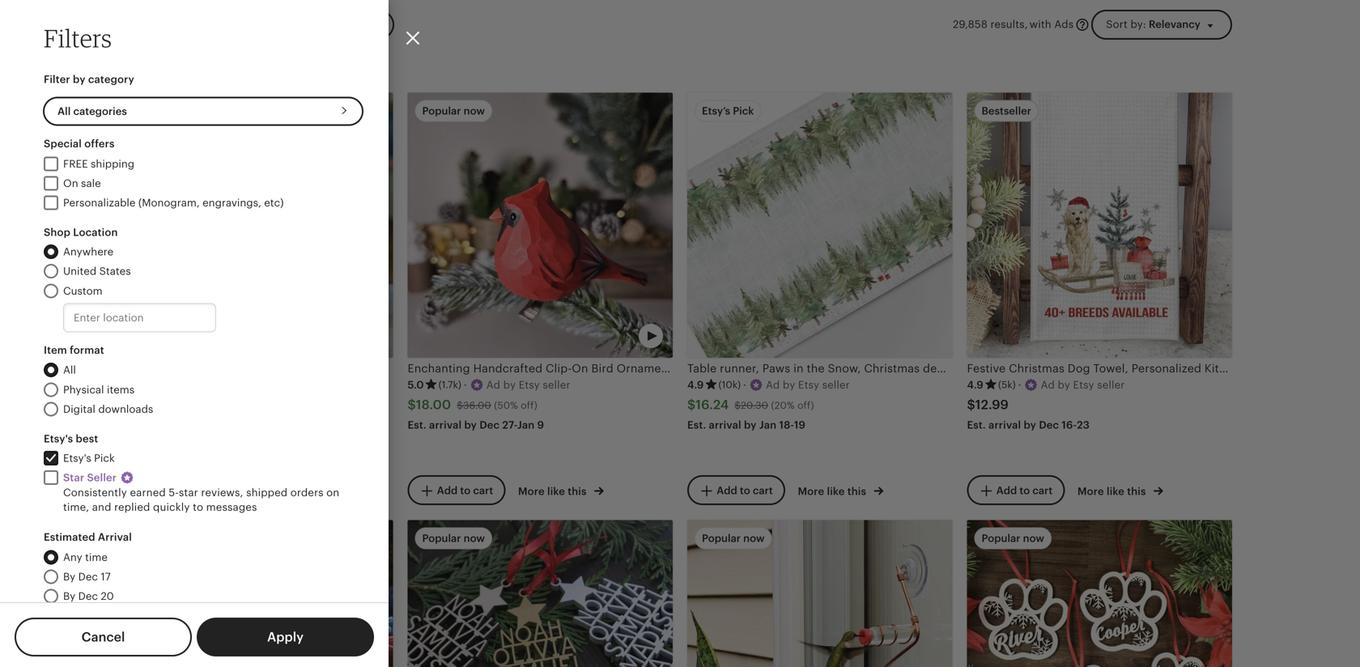 Task type: describe. For each thing, give the bounding box(es) containing it.
any
[[63, 551, 82, 563]]

with
[[1030, 18, 1052, 31]]

pick for etsy's pick
[[94, 452, 115, 464]]

1 add from the left
[[157, 485, 178, 497]]

book page snowman-literary gift-christmas decor-holiday decor-christmas gifts-eco-friendly-book exchange-winter decor-gifts under 30 image
[[128, 93, 393, 358]]

consistently
[[63, 487, 127, 499]]

9
[[537, 419, 544, 431]]

with ads
[[1030, 18, 1074, 31]]

off) for 18.00
[[521, 400, 538, 411]]

seller
[[87, 472, 117, 484]]

to inside consistently earned 5-star reviews, shipped orders on time, and replied quickly to messages
[[193, 501, 203, 513]]

etsy's pick
[[63, 452, 115, 464]]

ads
[[1055, 18, 1074, 31]]

family christmas ornament - personalized ornament with names - christmas tree ornament image
[[408, 520, 673, 667]]

physical
[[63, 384, 104, 396]]

personalized dog paw ornament | custom pet christmas ornament | animal 2023 ornament image
[[967, 520, 1232, 667]]

free
[[63, 158, 88, 170]]

time,
[[63, 501, 89, 513]]

popular for second popular now link from right
[[702, 532, 741, 545]]

star
[[63, 472, 84, 484]]

personalizable
[[63, 197, 136, 209]]

$ inside '$ 18.00 $ 36.00 (50% off)'
[[457, 400, 463, 411]]

$ inside $ 16.24 $ 20.30 (20% off)
[[735, 400, 741, 411]]

bestseller
[[982, 105, 1032, 117]]

20.30
[[741, 400, 769, 411]]

arrival for 16.24
[[709, 419, 742, 431]]

reviews,
[[201, 487, 243, 499]]

sale
[[81, 177, 101, 189]]

dec left 17
[[78, 571, 98, 583]]

estimated
[[44, 531, 95, 544]]

on
[[326, 487, 340, 499]]

all inside button
[[57, 105, 71, 118]]

shop
[[44, 226, 70, 238]]

add to cart button for dec 16-23
[[967, 476, 1065, 506]]

(50%
[[494, 400, 518, 411]]

quickly
[[153, 501, 190, 513]]

cancel
[[81, 630, 125, 645]]

now for personalized dog paw ornament | custom pet christmas ornament | animal 2023 ornament image
[[1023, 532, 1045, 545]]

digital
[[63, 403, 95, 415]]

etsy's for etsy's best
[[44, 433, 73, 445]]

add for jan 18-19
[[717, 485, 738, 497]]

off) for 16.24
[[798, 400, 814, 411]]

apply button
[[197, 618, 374, 657]]

shipped
[[246, 487, 288, 499]]

messages
[[206, 501, 257, 513]]

on
[[63, 177, 78, 189]]

shipping
[[91, 158, 135, 170]]

4.9 inside 4.9 $ 24.00
[[128, 379, 145, 391]]

Enter location text field
[[63, 303, 216, 332]]

5-
[[169, 487, 179, 499]]

dec left 20
[[78, 590, 98, 603]]

$ 12.99 est. arrival by dec 16-23
[[967, 398, 1090, 431]]

· for 4.9
[[1018, 379, 1022, 391]]

to for jan 18-19
[[740, 485, 750, 497]]

filter
[[44, 73, 70, 86]]

16.24
[[696, 398, 729, 412]]

· for 5.0
[[464, 379, 467, 391]]

add to cart for jan 18-19
[[717, 485, 773, 497]]

offers
[[84, 138, 115, 150]]

downloads
[[98, 403, 153, 415]]

by down '$ 18.00 $ 36.00 (50% off)'
[[464, 419, 477, 431]]

table runner, paws in the snow, christmas decorations, custom size, christmas gift, housewarming gift, table topper, linens, holiday decor image
[[688, 93, 953, 358]]

item
[[44, 344, 67, 356]]

23
[[1077, 419, 1090, 431]]

3 popular now link from the left
[[967, 520, 1232, 667]]

$ 18.00 $ 36.00 (50% off)
[[408, 398, 538, 412]]

special
[[44, 138, 82, 150]]

$ inside $ 12.99 est. arrival by dec 16-23
[[967, 398, 976, 412]]

states
[[99, 265, 131, 278]]

by inside $ 12.99 est. arrival by dec 16-23
[[1024, 419, 1037, 431]]

12.99
[[976, 398, 1009, 412]]

cart for jan 18-19
[[753, 485, 773, 497]]

format
[[70, 344, 104, 356]]

festive christmas dog towel, personalized kitchen or bathroom towel for dog mom, holiday decor with dog on a sled image
[[967, 93, 1232, 358]]

search filters dialog
[[0, 0, 1360, 667]]

27-
[[502, 419, 517, 431]]

add for dec 16-23
[[997, 485, 1017, 497]]

16-
[[1062, 419, 1077, 431]]

29,858
[[953, 18, 988, 31]]

the geo feeder | geometric window hummingbird feeder | sweet feeders | copper | aluminum | modern | home decor | glass bottle | suction cup image
[[688, 520, 953, 667]]

consistently earned 5-star reviews, shipped orders on time, and replied quickly to messages
[[63, 487, 340, 513]]

add for dec 27-jan 9
[[437, 485, 458, 497]]

(10k)
[[719, 379, 741, 390]]

popular now for second popular now link from right
[[702, 532, 765, 545]]

20
[[101, 590, 114, 603]]

popular now for third popular now link from the right
[[422, 532, 485, 545]]

categories
[[73, 105, 127, 118]]

dec inside $ 12.99 est. arrival by dec 16-23
[[1039, 419, 1059, 431]]

cart for dec 16-23
[[1033, 485, 1053, 497]]

special offers free shipping on sale personalizable (monogram, engravings, etc)
[[44, 138, 284, 209]]

etsy's best
[[44, 433, 98, 445]]

add to cart for dec 27-jan 9
[[437, 485, 493, 497]]

anywhere
[[63, 246, 113, 258]]

add to cart button for dec 27-jan 9
[[408, 476, 506, 506]]

(1.7k)
[[439, 379, 461, 390]]

all categories
[[57, 105, 127, 118]]

4.9 for dec 16-23
[[967, 379, 984, 391]]

item format all physical items digital downloads
[[44, 344, 153, 415]]

now for family christmas ornament - personalized ornament with names - christmas tree ornament image on the left bottom of page
[[464, 532, 485, 545]]

1 cart from the left
[[193, 485, 214, 497]]

1 jan from the left
[[517, 419, 535, 431]]

29,858 results,
[[953, 18, 1028, 31]]

to for dec 27-jan 9
[[460, 485, 471, 497]]

19
[[794, 419, 806, 431]]

all categories button
[[43, 97, 364, 126]]

2 · from the left
[[743, 379, 747, 391]]

4.9 for jan 18-19
[[688, 379, 704, 391]]

items
[[107, 384, 135, 396]]



Task type: vqa. For each thing, say whether or not it's contained in the screenshot.
B associated with 84.00
no



Task type: locate. For each thing, give the bounding box(es) containing it.
off) inside $ 16.24 $ 20.30 (20% off)
[[798, 400, 814, 411]]

anywhere united states
[[63, 246, 131, 278]]

1 horizontal spatial ·
[[743, 379, 747, 391]]

4.9 up 16.24 at the right of page
[[688, 379, 704, 391]]

3 add to cart from the left
[[717, 485, 773, 497]]

replied
[[114, 501, 150, 513]]

0 horizontal spatial off)
[[521, 400, 538, 411]]

1 add to cart button from the left
[[128, 476, 226, 506]]

· right (10k)
[[743, 379, 747, 391]]

est. for 18.00
[[408, 419, 427, 431]]

best
[[76, 433, 98, 445]]

add to cart for dec 16-23
[[997, 485, 1053, 497]]

by left 16-
[[1024, 419, 1037, 431]]

2 cart from the left
[[473, 485, 493, 497]]

off) up 19 on the right of the page
[[798, 400, 814, 411]]

etsy's for etsy's pick
[[63, 452, 91, 464]]

time
[[85, 551, 108, 563]]

2 horizontal spatial 4.9
[[967, 379, 984, 391]]

4 add from the left
[[997, 485, 1017, 497]]

etsy's up the star in the bottom left of the page
[[63, 452, 91, 464]]

0 horizontal spatial arrival
[[429, 419, 462, 431]]

enchanting handcrafted clip-on bird ornaments for christmas trees – vibrant, artisanal, and unique holiday decorations image
[[408, 93, 673, 358]]

2 add to cart from the left
[[437, 485, 493, 497]]

arrival
[[429, 419, 462, 431], [709, 419, 742, 431], [989, 419, 1021, 431]]

etsy's left best
[[44, 433, 73, 445]]

$ inside 4.9 $ 24.00
[[128, 398, 136, 412]]

3 add from the left
[[717, 485, 738, 497]]

0 horizontal spatial est.
[[408, 419, 427, 431]]

dec left the 27-
[[480, 419, 500, 431]]

17
[[101, 571, 111, 583]]

by inside search filters dialog
[[73, 73, 86, 86]]

1 horizontal spatial est.
[[688, 419, 706, 431]]

all
[[57, 105, 71, 118], [63, 364, 76, 376]]

estimated arrival any time by dec 17 by dec 20
[[44, 531, 132, 603]]

est. down "12.99" at the bottom of page
[[967, 419, 986, 431]]

0 horizontal spatial pick
[[94, 452, 115, 464]]

arrival
[[98, 531, 132, 544]]

est. arrival by jan 18-19
[[688, 419, 806, 431]]

popular now
[[422, 105, 485, 117], [422, 532, 485, 545], [702, 532, 765, 545], [982, 532, 1045, 545]]

3 · from the left
[[1018, 379, 1022, 391]]

custom neon sign | neon sign | wedding signs | name neon sign | led neon light sign | wedding bridesmaid gifts | wall decor | home decor image
[[128, 520, 393, 667]]

all up special
[[57, 105, 71, 118]]

est. down the 18.00
[[408, 419, 427, 431]]

0 horizontal spatial popular now link
[[408, 520, 673, 667]]

0 vertical spatial pick
[[733, 105, 754, 117]]

0 vertical spatial all
[[57, 105, 71, 118]]

jan left "9"
[[517, 419, 535, 431]]

star
[[179, 487, 198, 499]]

3 est. from the left
[[967, 419, 986, 431]]

arrival down the 18.00
[[429, 419, 462, 431]]

1 horizontal spatial off)
[[798, 400, 814, 411]]

etsy's pick
[[702, 105, 754, 117]]

1 horizontal spatial popular now link
[[688, 520, 953, 667]]

add to cart button for jan 18-19
[[688, 476, 785, 506]]

2 4.9 from the left
[[688, 379, 704, 391]]

cart right 5-
[[193, 485, 214, 497]]

dec left 16-
[[1039, 419, 1059, 431]]

custom
[[63, 285, 103, 297]]

to down est. arrival by jan 18-19 at bottom
[[740, 485, 750, 497]]

1 horizontal spatial 4.9
[[688, 379, 704, 391]]

now
[[464, 105, 485, 117], [464, 532, 485, 545], [743, 532, 765, 545], [1023, 532, 1045, 545]]

location
[[73, 226, 118, 238]]

add to cart button
[[128, 476, 226, 506], [408, 476, 506, 506], [688, 476, 785, 506], [967, 476, 1065, 506]]

0 vertical spatial by
[[63, 571, 75, 583]]

pick inside search filters dialog
[[94, 452, 115, 464]]

by
[[73, 73, 86, 86], [464, 419, 477, 431], [744, 419, 757, 431], [1024, 419, 1037, 431]]

24.00
[[136, 398, 173, 412]]

4.9 up downloads
[[128, 379, 145, 391]]

1 vertical spatial pick
[[94, 452, 115, 464]]

etsy's
[[44, 433, 73, 445], [63, 452, 91, 464]]

arrival for 18.00
[[429, 419, 462, 431]]

filters
[[44, 23, 112, 53]]

off)
[[521, 400, 538, 411], [798, 400, 814, 411]]

1 popular now link from the left
[[408, 520, 673, 667]]

now for the geo feeder | geometric window hummingbird feeder | sweet feeders | copper | aluminum | modern | home decor | glass bottle | suction cup "image" at the right
[[743, 532, 765, 545]]

· right '(1.7k)'
[[464, 379, 467, 391]]

off) right the (50%
[[521, 400, 538, 411]]

2 add from the left
[[437, 485, 458, 497]]

· right (5k)
[[1018, 379, 1022, 391]]

add up quickly
[[157, 485, 178, 497]]

to
[[180, 485, 191, 497], [460, 485, 471, 497], [740, 485, 750, 497], [1020, 485, 1030, 497], [193, 501, 203, 513]]

36.00
[[463, 400, 491, 411]]

united
[[63, 265, 96, 278]]

by left 20
[[63, 590, 75, 603]]

1 by from the top
[[63, 571, 75, 583]]

add to cart
[[157, 485, 214, 497], [437, 485, 493, 497], [717, 485, 773, 497], [997, 485, 1053, 497]]

1 vertical spatial by
[[63, 590, 75, 603]]

add to cart down est. arrival by jan 18-19 at bottom
[[717, 485, 773, 497]]

1 arrival from the left
[[429, 419, 462, 431]]

(20%
[[771, 400, 795, 411]]

pick right the etsy's
[[733, 105, 754, 117]]

3 add to cart button from the left
[[688, 476, 785, 506]]

etc)
[[264, 197, 284, 209]]

(monogram,
[[138, 197, 200, 209]]

all inside item format all physical items digital downloads
[[63, 364, 76, 376]]

arrival down 16.24 at the right of page
[[709, 419, 742, 431]]

by down any
[[63, 571, 75, 583]]

est. arrival by dec 27-jan 9
[[408, 419, 544, 431]]

2 by from the top
[[63, 590, 75, 603]]

3 4.9 from the left
[[967, 379, 984, 391]]

2 add to cart button from the left
[[408, 476, 506, 506]]

and
[[92, 501, 111, 513]]

cart down $ 12.99 est. arrival by dec 16-23
[[1033, 485, 1053, 497]]

4 cart from the left
[[1033, 485, 1053, 497]]

cancel button
[[15, 618, 192, 657]]

all up physical
[[63, 364, 76, 376]]

pick for etsy's pick
[[733, 105, 754, 117]]

1 vertical spatial all
[[63, 364, 76, 376]]

0 horizontal spatial ·
[[464, 379, 467, 391]]

pick up seller at the bottom
[[94, 452, 115, 464]]

by
[[63, 571, 75, 583], [63, 590, 75, 603]]

2 horizontal spatial arrival
[[989, 419, 1021, 431]]

1 · from the left
[[464, 379, 467, 391]]

2 off) from the left
[[798, 400, 814, 411]]

add to cart down 'est. arrival by dec 27-jan 9'
[[437, 485, 493, 497]]

2 est. from the left
[[688, 419, 706, 431]]

to for dec 16-23
[[1020, 485, 1030, 497]]

1 add to cart from the left
[[157, 485, 214, 497]]

4.9 $ 24.00
[[128, 379, 173, 412]]

dec
[[480, 419, 500, 431], [1039, 419, 1059, 431], [78, 571, 98, 583], [78, 590, 98, 603]]

apply
[[267, 630, 304, 645]]

18-
[[779, 419, 794, 431]]

popular now for first popular now link from right
[[982, 532, 1045, 545]]

shop location
[[44, 226, 118, 238]]

est. for 16.24
[[688, 419, 706, 431]]

1 est. from the left
[[408, 419, 427, 431]]

star seller
[[63, 472, 117, 484]]

$ 16.24 $ 20.30 (20% off)
[[688, 398, 814, 412]]

by down $ 16.24 $ 20.30 (20% off)
[[744, 419, 757, 431]]

add down $ 12.99 est. arrival by dec 16-23
[[997, 485, 1017, 497]]

orders
[[291, 487, 324, 499]]

3 arrival from the left
[[989, 419, 1021, 431]]

add down est. arrival by jan 18-19 at bottom
[[717, 485, 738, 497]]

4.9 up "12.99" at the bottom of page
[[967, 379, 984, 391]]

off) inside '$ 18.00 $ 36.00 (50% off)'
[[521, 400, 538, 411]]

1 4.9 from the left
[[128, 379, 145, 391]]

arrival down "12.99" at the bottom of page
[[989, 419, 1021, 431]]

2 popular now link from the left
[[688, 520, 953, 667]]

etsy's
[[702, 105, 730, 117]]

2 horizontal spatial est.
[[967, 419, 986, 431]]

3 cart from the left
[[753, 485, 773, 497]]

to down 'est. arrival by dec 27-jan 9'
[[460, 485, 471, 497]]

cart down 'est. arrival by dec 27-jan 9'
[[473, 485, 493, 497]]

18.00
[[416, 398, 451, 412]]

1 vertical spatial etsy's
[[63, 452, 91, 464]]

·
[[464, 379, 467, 391], [743, 379, 747, 391], [1018, 379, 1022, 391]]

est. inside $ 12.99 est. arrival by dec 16-23
[[967, 419, 986, 431]]

by right 'filter' on the top left
[[73, 73, 86, 86]]

to right 5-
[[180, 485, 191, 497]]

(5k)
[[998, 379, 1016, 390]]

2 jan from the left
[[759, 419, 777, 431]]

2 horizontal spatial ·
[[1018, 379, 1022, 391]]

0 horizontal spatial jan
[[517, 419, 535, 431]]

5.0
[[408, 379, 424, 391]]

est. down 16.24 at the right of page
[[688, 419, 706, 431]]

cart for dec 27-jan 9
[[473, 485, 493, 497]]

to down $ 12.99 est. arrival by dec 16-23
[[1020, 485, 1030, 497]]

popular for third popular now link from the right
[[422, 532, 461, 545]]

to down star
[[193, 501, 203, 513]]

2 arrival from the left
[[709, 419, 742, 431]]

$
[[128, 398, 136, 412], [408, 398, 416, 412], [688, 398, 696, 412], [967, 398, 976, 412], [457, 400, 463, 411], [735, 400, 741, 411]]

add
[[157, 485, 178, 497], [437, 485, 458, 497], [717, 485, 738, 497], [997, 485, 1017, 497]]

popular now link
[[408, 520, 673, 667], [688, 520, 953, 667], [967, 520, 1232, 667]]

jan
[[517, 419, 535, 431], [759, 419, 777, 431]]

pick
[[733, 105, 754, 117], [94, 452, 115, 464]]

earned
[[130, 487, 166, 499]]

jan left 18-
[[759, 419, 777, 431]]

4 add to cart button from the left
[[967, 476, 1065, 506]]

add to cart up quickly
[[157, 485, 214, 497]]

engravings,
[[203, 197, 261, 209]]

cart
[[193, 485, 214, 497], [473, 485, 493, 497], [753, 485, 773, 497], [1033, 485, 1053, 497]]

1 horizontal spatial pick
[[733, 105, 754, 117]]

4 add to cart from the left
[[997, 485, 1053, 497]]

results,
[[991, 18, 1028, 31]]

2 horizontal spatial popular now link
[[967, 520, 1232, 667]]

4.9
[[128, 379, 145, 391], [688, 379, 704, 391], [967, 379, 984, 391]]

add to cart down $ 12.99 est. arrival by dec 16-23
[[997, 485, 1053, 497]]

popular
[[422, 105, 461, 117], [422, 532, 461, 545], [702, 532, 741, 545], [982, 532, 1021, 545]]

cart down est. arrival by jan 18-19 at bottom
[[753, 485, 773, 497]]

popular for first popular now link from right
[[982, 532, 1021, 545]]

1 horizontal spatial arrival
[[709, 419, 742, 431]]

filter by category
[[44, 73, 134, 86]]

arrival inside $ 12.99 est. arrival by dec 16-23
[[989, 419, 1021, 431]]

category
[[88, 73, 134, 86]]

1 horizontal spatial jan
[[759, 419, 777, 431]]

add down 'est. arrival by dec 27-jan 9'
[[437, 485, 458, 497]]

0 horizontal spatial 4.9
[[128, 379, 145, 391]]

0 vertical spatial etsy's
[[44, 433, 73, 445]]

1 off) from the left
[[521, 400, 538, 411]]



